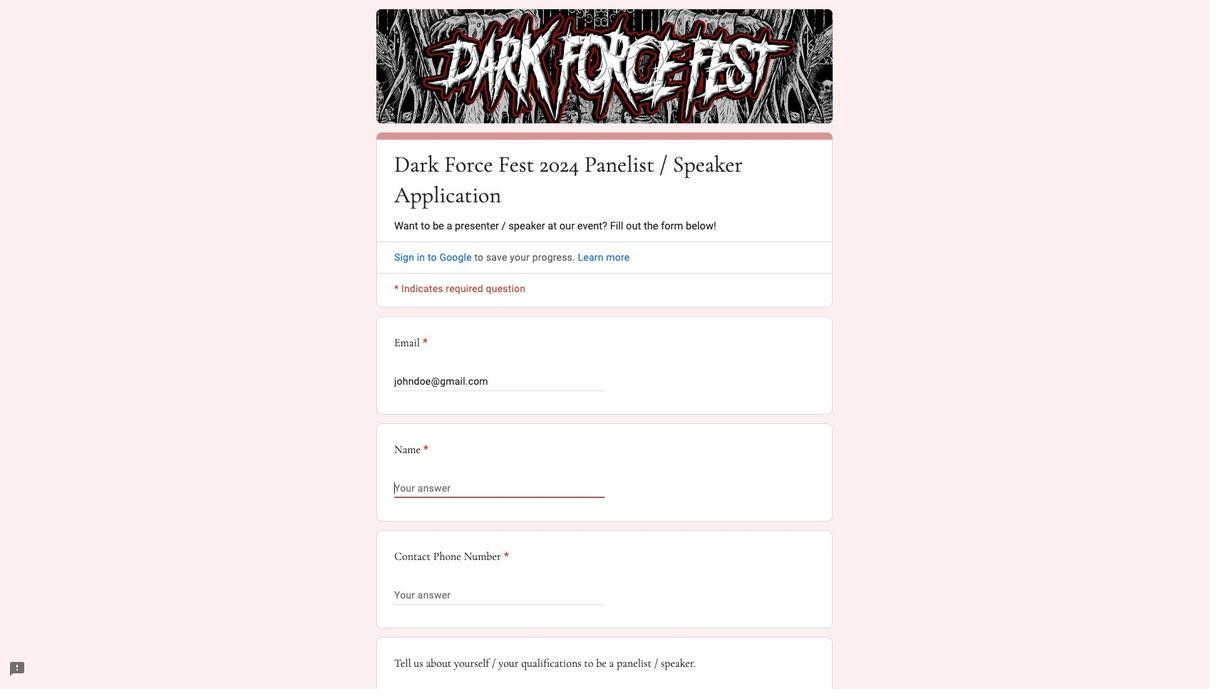 Task type: locate. For each thing, give the bounding box(es) containing it.
list item
[[376, 317, 833, 415]]

required question element for 3rd heading from the bottom
[[420, 335, 428, 352]]

required question element
[[420, 335, 428, 352], [421, 442, 429, 459], [501, 548, 509, 566]]

list
[[376, 317, 833, 689]]

0 vertical spatial required question element
[[420, 335, 428, 352]]

None text field
[[394, 480, 605, 497], [394, 587, 605, 604], [394, 480, 605, 497], [394, 587, 605, 604]]

3 heading from the top
[[394, 442, 429, 459]]

required question element for third heading from the top
[[421, 442, 429, 459]]

required question element for 4th heading
[[501, 548, 509, 566]]

report a problem to google image
[[9, 661, 26, 678]]

2 vertical spatial required question element
[[501, 548, 509, 566]]

heading
[[394, 149, 815, 211], [394, 335, 815, 352], [394, 442, 429, 459], [394, 548, 509, 566]]

1 vertical spatial required question element
[[421, 442, 429, 459]]

Your email email field
[[394, 373, 605, 390]]



Task type: vqa. For each thing, say whether or not it's contained in the screenshot.
text box
yes



Task type: describe. For each thing, give the bounding box(es) containing it.
2 heading from the top
[[394, 335, 815, 352]]

1 heading from the top
[[394, 149, 815, 211]]

4 heading from the top
[[394, 548, 509, 566]]



